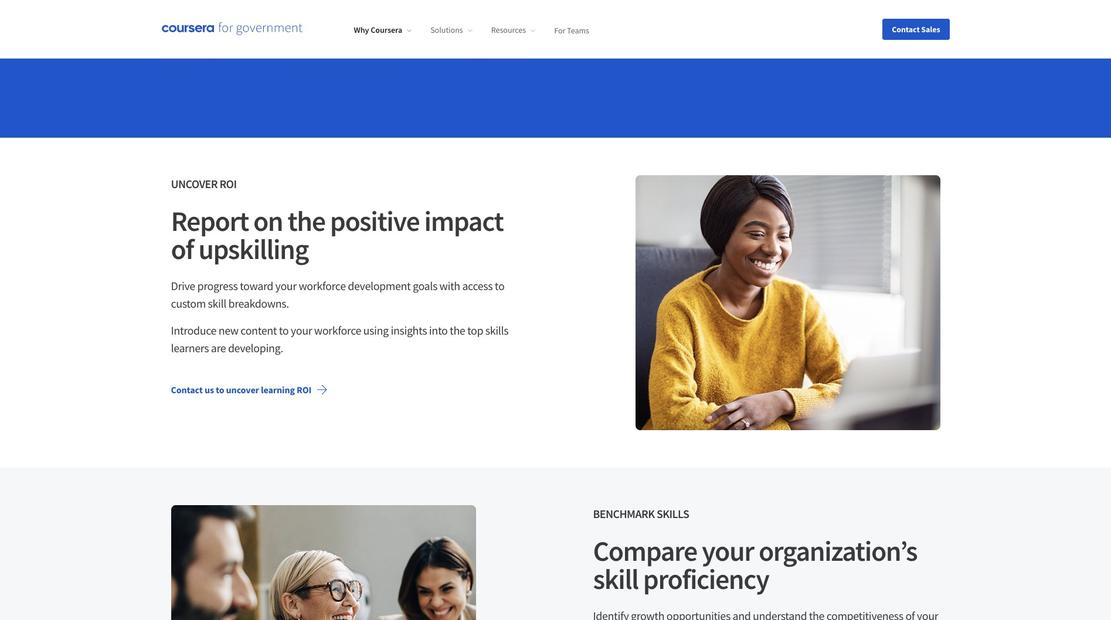 Task type: vqa. For each thing, say whether or not it's contained in the screenshot.
top workforce
yes



Task type: locate. For each thing, give the bounding box(es) containing it.
the
[[671, 62, 685, 73], [288, 204, 325, 239], [450, 323, 465, 338]]

introduce new content to your workforce using insights into the top skills learners are developing.
[[171, 323, 509, 355]]

2 horizontal spatial contact
[[892, 24, 920, 34]]

to left close
[[638, 62, 647, 73]]

contact for contact us to close the skills gap
[[593, 62, 625, 73]]

to right content in the bottom left of the page
[[279, 323, 289, 338]]

contact down learners
[[171, 384, 203, 396]]

coursera
[[371, 25, 402, 35]]

contact inside contact us to uncover learning roi link
[[171, 384, 203, 396]]

the right close
[[671, 62, 685, 73]]

to inside drive progress toward your workforce development goals with access to custom skill breakdowns.
[[495, 279, 505, 293]]

2 vertical spatial the
[[450, 323, 465, 338]]

2 vertical spatial your
[[702, 534, 754, 569]]

0 horizontal spatial skills
[[485, 323, 509, 338]]

us
[[627, 62, 636, 73], [205, 384, 214, 396]]

your inside 'compare your organization's skill proficiency'
[[702, 534, 754, 569]]

contact left close
[[593, 62, 625, 73]]

contact left sales
[[892, 24, 920, 34]]

0 vertical spatial skills
[[687, 62, 708, 73]]

to inside introduce new content to your workforce using insights into the top skills learners are developing.
[[279, 323, 289, 338]]

skill
[[208, 296, 226, 311], [593, 562, 638, 597]]

to right the access on the left top
[[495, 279, 505, 293]]

skills
[[657, 507, 689, 521]]

0 vertical spatial us
[[627, 62, 636, 73]]

contact inside 'contact sales' button
[[892, 24, 920, 34]]

1 vertical spatial contact
[[593, 62, 625, 73]]

workforce
[[299, 279, 346, 293], [314, 323, 361, 338]]

workforce inside introduce new content to your workforce using insights into the top skills learners are developing.
[[314, 323, 361, 338]]

0 vertical spatial workforce
[[299, 279, 346, 293]]

sales
[[922, 24, 940, 34]]

proficiency
[[643, 562, 769, 597]]

contact for contact sales
[[892, 24, 920, 34]]

contact
[[892, 24, 920, 34], [593, 62, 625, 73], [171, 384, 203, 396]]

are
[[211, 341, 226, 355]]

your
[[275, 279, 297, 293], [291, 323, 312, 338], [702, 534, 754, 569]]

for teams link
[[554, 25, 589, 35]]

1 vertical spatial the
[[288, 204, 325, 239]]

uncover
[[171, 177, 218, 191]]

0 vertical spatial the
[[671, 62, 685, 73]]

gap
[[709, 62, 724, 73]]

for teams
[[554, 25, 589, 35]]

us for close
[[627, 62, 636, 73]]

0 horizontal spatial skill
[[208, 296, 226, 311]]

1 horizontal spatial contact
[[593, 62, 625, 73]]

content
[[241, 323, 277, 338]]

1 vertical spatial roi
[[297, 384, 312, 396]]

introduce
[[171, 323, 216, 338]]

skills inside introduce new content to your workforce using insights into the top skills learners are developing.
[[485, 323, 509, 338]]

positive
[[330, 204, 420, 239]]

0 horizontal spatial contact
[[171, 384, 203, 396]]

1 vertical spatial your
[[291, 323, 312, 338]]

your inside drive progress toward your workforce development goals with access to custom skill breakdowns.
[[275, 279, 297, 293]]

0 horizontal spatial the
[[288, 204, 325, 239]]

us left close
[[627, 62, 636, 73]]

1 horizontal spatial roi
[[297, 384, 312, 396]]

on
[[253, 204, 283, 239]]

resources
[[491, 25, 526, 35]]

learning
[[261, 384, 295, 396]]

developing.
[[228, 341, 283, 355]]

drive progress toward your workforce development goals with access to custom skill breakdowns.
[[171, 279, 505, 311]]

us left uncover
[[205, 384, 214, 396]]

the left top
[[450, 323, 465, 338]]

contact us to close the skills gap
[[593, 62, 724, 73]]

new
[[219, 323, 239, 338]]

0 vertical spatial your
[[275, 279, 297, 293]]

1 vertical spatial workforce
[[314, 323, 361, 338]]

roi
[[220, 177, 237, 191], [297, 384, 312, 396]]

2 horizontal spatial the
[[671, 62, 685, 73]]

drive
[[171, 279, 195, 293]]

resources link
[[491, 25, 536, 35]]

1 horizontal spatial us
[[627, 62, 636, 73]]

contact us to uncover learning roi link
[[162, 376, 337, 404]]

your inside introduce new content to your workforce using insights into the top skills learners are developing.
[[291, 323, 312, 338]]

benchmark skills
[[593, 507, 689, 521]]

0 vertical spatial skill
[[208, 296, 226, 311]]

roi right uncover in the left of the page
[[220, 177, 237, 191]]

1 horizontal spatial the
[[450, 323, 465, 338]]

1 vertical spatial skills
[[485, 323, 509, 338]]

skills right top
[[485, 323, 509, 338]]

report
[[171, 204, 249, 239]]

0 vertical spatial roi
[[220, 177, 237, 191]]

0 horizontal spatial us
[[205, 384, 214, 396]]

to
[[638, 62, 647, 73], [495, 279, 505, 293], [279, 323, 289, 338], [216, 384, 224, 396]]

workforce down drive progress toward your workforce development goals with access to custom skill breakdowns.
[[314, 323, 361, 338]]

skill inside 'compare your organization's skill proficiency'
[[593, 562, 638, 597]]

uncover roi
[[171, 177, 237, 191]]

2 vertical spatial contact
[[171, 384, 203, 396]]

the right on at the left top of page
[[288, 204, 325, 239]]

0 vertical spatial contact
[[892, 24, 920, 34]]

1 horizontal spatial skills
[[687, 62, 708, 73]]

skills
[[687, 62, 708, 73], [485, 323, 509, 338]]

progress
[[197, 279, 238, 293]]

roi right learning
[[297, 384, 312, 396]]

impact
[[424, 204, 503, 239]]

1 vertical spatial skill
[[593, 562, 638, 597]]

contact sales
[[892, 24, 940, 34]]

workforce down report on the positive impact of upskilling at the left top of page
[[299, 279, 346, 293]]

1 horizontal spatial skill
[[593, 562, 638, 597]]

uncover roi image
[[635, 175, 940, 431]]

close
[[648, 62, 669, 73]]

1 vertical spatial us
[[205, 384, 214, 396]]

skills left the gap
[[687, 62, 708, 73]]



Task type: describe. For each thing, give the bounding box(es) containing it.
report on the positive impact of upskilling
[[171, 204, 503, 267]]

benchmark
[[593, 507, 655, 521]]

contact us to close the skills gap link
[[584, 53, 750, 82]]

insights
[[391, 323, 427, 338]]

contact us to uncover learning roi
[[171, 384, 312, 396]]

custom
[[171, 296, 206, 311]]

solutions link
[[431, 25, 473, 35]]

learners
[[171, 341, 209, 355]]

for
[[554, 25, 566, 35]]

compare
[[593, 534, 697, 569]]

contact sales button
[[883, 18, 950, 40]]

teams
[[567, 25, 589, 35]]

skill inside drive progress toward your workforce development goals with access to custom skill breakdowns.
[[208, 296, 226, 311]]

coursera for government image
[[162, 22, 302, 36]]

the inside report on the positive impact of upskilling
[[288, 204, 325, 239]]

toward
[[240, 279, 273, 293]]

workforce inside drive progress toward your workforce development goals with access to custom skill breakdowns.
[[299, 279, 346, 293]]

uncover
[[226, 384, 259, 396]]

solutions
[[431, 25, 463, 35]]

upskilling
[[198, 232, 309, 267]]

organization's
[[759, 534, 917, 569]]

access
[[462, 279, 493, 293]]

development
[[348, 279, 411, 293]]

with
[[440, 279, 460, 293]]

why coursera link
[[354, 25, 412, 35]]

contact for contact us to uncover learning roi
[[171, 384, 203, 396]]

to left uncover
[[216, 384, 224, 396]]

into
[[429, 323, 448, 338]]

compare your organization's skill proficiency
[[593, 534, 917, 597]]

of
[[171, 232, 194, 267]]

0 horizontal spatial roi
[[220, 177, 237, 191]]

why coursera
[[354, 25, 402, 35]]

why
[[354, 25, 369, 35]]

goals
[[413, 279, 437, 293]]

us for uncover
[[205, 384, 214, 396]]

top
[[467, 323, 483, 338]]

using
[[363, 323, 389, 338]]

breakdowns.
[[228, 296, 289, 311]]

the inside introduce new content to your workforce using insights into the top skills learners are developing.
[[450, 323, 465, 338]]



